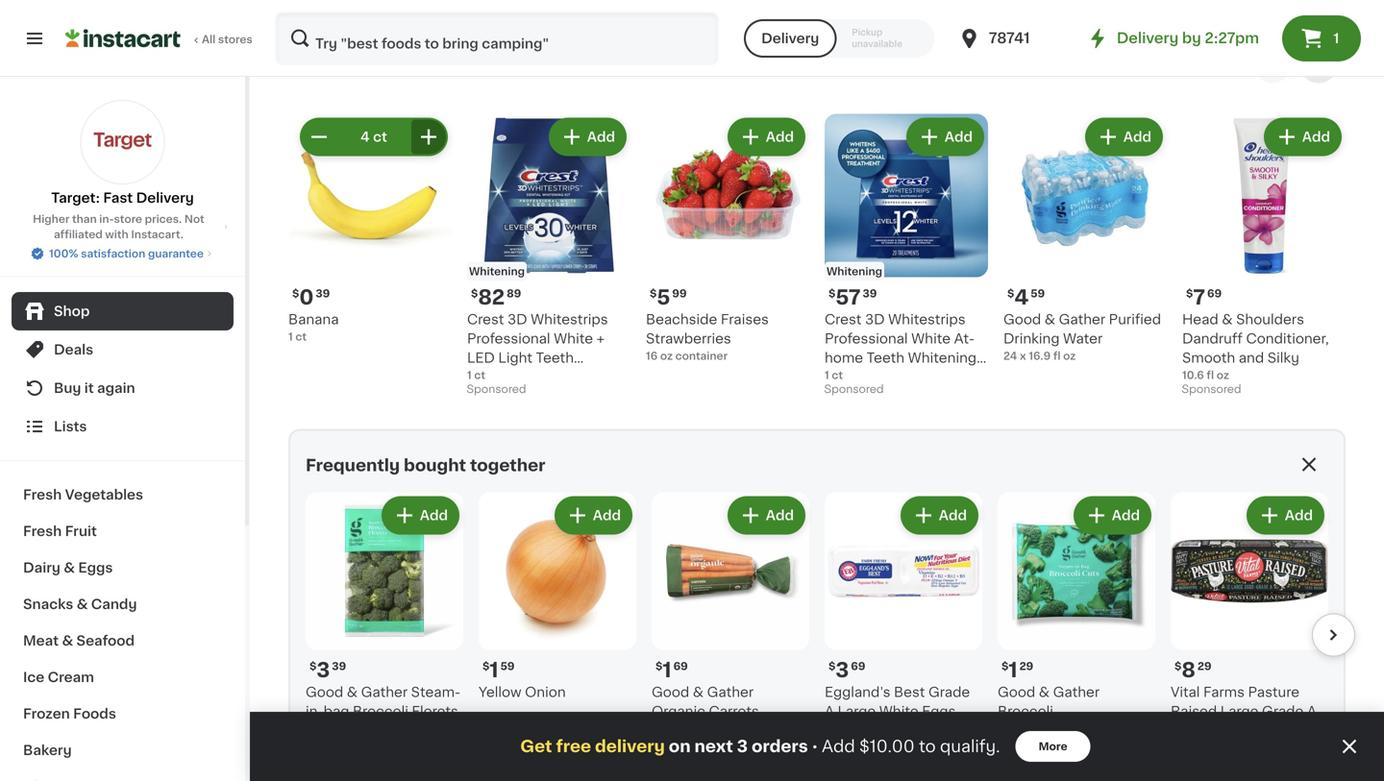 Task type: describe. For each thing, give the bounding box(es) containing it.
broccoli inside good & gather broccoli 12 oz
[[998, 705, 1054, 719]]

whitening inside crest 3d whitestrips professional white + led light teeth whitening kit, 19 treatments
[[467, 371, 536, 384]]

pasture
[[1249, 686, 1300, 700]]

whitestrips for 57
[[889, 313, 966, 326]]

$ 3 39
[[310, 661, 346, 681]]

24
[[1004, 351, 1018, 362]]

ice cream
[[23, 671, 94, 685]]

dairy & eggs
[[23, 562, 113, 575]]

banana 1 ct
[[288, 313, 339, 342]]

$ 4 59
[[1008, 287, 1045, 308]]

product group containing 0
[[288, 114, 452, 345]]

white for 57
[[912, 332, 951, 346]]

0 vertical spatial eggs
[[78, 562, 113, 575]]

target: fast delivery link
[[51, 100, 194, 208]]

dairy & eggs link
[[12, 550, 234, 587]]

29 for 8
[[1198, 662, 1212, 672]]

29 for 1
[[1020, 662, 1034, 672]]

light
[[498, 351, 533, 365]]

100% satisfaction guarantee
[[49, 249, 204, 259]]

3 for eggland's
[[836, 661, 849, 681]]

1 up good & gather broccoli 12 oz
[[1009, 661, 1018, 681]]

fresh for fresh fruit
[[23, 525, 62, 538]]

3 for good
[[317, 661, 330, 681]]

orders
[[752, 739, 808, 755]]

purified
[[1109, 313, 1162, 326]]

oz inside good & gather broccoli 12 oz
[[1012, 724, 1024, 735]]

a inside vital farms pasture raised large grade a eggs
[[1308, 705, 1317, 719]]

& for good & gather steam- in-bag broccoli florets
[[347, 686, 358, 700]]

$ for $ 4 59
[[1008, 288, 1015, 299]]

crest for 82
[[467, 313, 504, 326]]

Search field
[[277, 13, 717, 63]]

$ for $ 0 39
[[292, 288, 299, 299]]

onion
[[525, 686, 566, 700]]

78741
[[989, 31, 1030, 45]]

gather for purified
[[1059, 313, 1106, 326]]

69 for 1
[[674, 662, 688, 672]]

raised
[[1171, 705, 1217, 719]]

3 inside treatment tracker modal dialog
[[737, 739, 748, 755]]

& for good & gather organic carrots
[[693, 686, 704, 700]]

oz inside good & gather purified drinking water 24 x 16.9 fl oz
[[1064, 351, 1076, 362]]

7
[[1194, 287, 1206, 308]]

treatment tracker modal dialog
[[250, 712, 1385, 782]]

head
[[1183, 313, 1219, 326]]

product group containing 4
[[1004, 114, 1167, 364]]

broccoli inside good & gather steam- in-bag broccoli florets
[[353, 705, 409, 719]]

fruit
[[65, 525, 97, 538]]

drinking
[[1004, 332, 1060, 346]]

silky
[[1268, 351, 1300, 365]]

0
[[299, 287, 314, 308]]

next
[[695, 739, 733, 755]]

whitening up '$ 82 89'
[[469, 266, 525, 277]]

at-
[[954, 332, 975, 346]]

3d for 82
[[508, 313, 527, 326]]

$ 1 29
[[1002, 661, 1034, 681]]

lists
[[54, 420, 87, 434]]

beachside
[[646, 313, 718, 326]]

yellow onion
[[479, 686, 566, 700]]

snacks & candy
[[23, 598, 137, 612]]

fresh fruit
[[23, 525, 97, 538]]

steam-
[[411, 686, 461, 700]]

more button
[[1016, 732, 1091, 762]]

free
[[556, 739, 591, 755]]

all stores
[[202, 34, 253, 45]]

whitening up $ 57 39
[[827, 266, 883, 277]]

decrement quantity of banana image
[[308, 125, 331, 149]]

deals link
[[12, 331, 234, 369]]

meat
[[23, 635, 59, 648]]

frozen foods
[[23, 708, 116, 721]]

together
[[470, 458, 546, 474]]

$10.00
[[860, 739, 915, 755]]

fresh for fresh vegetables
[[23, 488, 62, 502]]

product group containing 7
[[1183, 114, 1346, 400]]

1 inside banana 1 ct
[[288, 332, 293, 342]]

teeth inside crest 3d whitestrips professional white at- home teeth whitening kit
[[867, 351, 905, 365]]

$ for $ 3 69
[[829, 662, 836, 672]]

$ for $ 3 39
[[310, 662, 317, 672]]

home
[[825, 351, 864, 365]]

product group containing 5
[[646, 114, 810, 364]]

good & gather broccoli 12 oz
[[998, 686, 1100, 735]]

ct down the led
[[474, 370, 486, 381]]

69 for 7
[[1208, 288, 1222, 299]]

beachside fraises strawberries 16 oz container
[[646, 313, 769, 362]]

large for 8
[[1221, 705, 1259, 719]]

sponsored badge image for 82
[[467, 385, 525, 396]]

white for 82
[[554, 332, 593, 346]]

12
[[998, 724, 1009, 735]]

buy
[[54, 382, 81, 395]]

professional for 82
[[467, 332, 551, 346]]

oz inside beachside fraises strawberries 16 oz container
[[660, 351, 673, 362]]

banana
[[288, 313, 339, 326]]

carrots
[[709, 705, 759, 719]]

frozen foods link
[[12, 696, 234, 733]]

lists link
[[12, 408, 234, 446]]

bought
[[404, 458, 466, 474]]

fraises
[[721, 313, 769, 326]]

cream
[[48, 671, 94, 685]]

get
[[520, 739, 552, 755]]

large for 3
[[838, 705, 876, 719]]

snacks & candy link
[[12, 587, 234, 623]]

by
[[1183, 31, 1202, 45]]

59 for 1
[[501, 662, 515, 672]]

1 ct for 82
[[467, 370, 486, 381]]

$ for $ 1 29
[[1002, 662, 1009, 672]]

39 for 3
[[332, 662, 346, 672]]

& for good & gather broccoli 12 oz
[[1039, 686, 1050, 700]]

$ 8 29
[[1175, 661, 1212, 681]]

target:
[[51, 191, 100, 205]]

$ for $ 7 69
[[1187, 288, 1194, 299]]

3d for 57
[[865, 313, 885, 326]]

treatments
[[467, 390, 544, 403]]

dairy
[[23, 562, 60, 575]]

sponsored badge image for 3
[[825, 738, 883, 750]]

vital
[[1171, 686, 1200, 700]]

instacart.
[[131, 229, 184, 240]]

bakery
[[23, 744, 72, 758]]

seafood
[[76, 635, 135, 648]]

service type group
[[744, 19, 935, 58]]

good for good & gather steam- in-bag broccoli florets
[[306, 686, 343, 700]]

10.6
[[1183, 370, 1205, 381]]

to
[[919, 739, 936, 755]]

ct left increment quantity of banana icon at left top
[[373, 130, 387, 144]]

$ for $ 1 69
[[656, 662, 663, 672]]

section containing 3
[[279, 429, 1356, 782]]

yellow
[[479, 686, 522, 700]]

product group containing 57
[[825, 114, 988, 400]]

get free delivery on next 3 orders • add $10.00 to qualify.
[[520, 739, 1001, 755]]

fl for 7
[[1207, 370, 1214, 381]]

stores
[[218, 34, 253, 45]]

bag
[[324, 705, 349, 719]]

professional for 57
[[825, 332, 908, 346]]

$ 7 69
[[1187, 287, 1222, 308]]

shop
[[54, 305, 90, 318]]

more
[[1039, 742, 1068, 752]]

a inside eggland's best grade a large white eggs
[[825, 705, 835, 719]]

target: fast delivery logo image
[[80, 100, 165, 185]]

& for snacks & candy
[[77, 598, 88, 612]]

delivery for delivery
[[762, 32, 819, 45]]

smooth
[[1183, 351, 1236, 365]]

82
[[478, 287, 505, 308]]

$ 1 69
[[656, 661, 688, 681]]

bakery link
[[12, 733, 234, 769]]

2:27pm
[[1205, 31, 1260, 45]]



Task type: vqa. For each thing, say whether or not it's contained in the screenshot.
Whitening in Crest 3D Whitestrips Professional White + LED Light Teeth Whitening Kit, 19 Treatments
yes



Task type: locate. For each thing, give the bounding box(es) containing it.
sponsored badge image for 57
[[825, 385, 883, 396]]

grade down pasture on the bottom right of page
[[1263, 705, 1304, 719]]

69 for 3
[[851, 662, 866, 672]]

meat & seafood
[[23, 635, 135, 648]]

$ for $ 5 99
[[650, 288, 657, 299]]

$ 57 39
[[829, 287, 877, 308]]

and
[[1239, 351, 1265, 365]]

59
[[1031, 288, 1045, 299], [501, 662, 515, 672]]

2 large from the left
[[1221, 705, 1259, 719]]

candy
[[91, 598, 137, 612]]

container
[[676, 351, 728, 362]]

good up "drinking"
[[1004, 313, 1042, 326]]

1
[[1334, 32, 1340, 45], [288, 332, 293, 342], [467, 370, 472, 381], [825, 370, 830, 381], [490, 661, 499, 681], [663, 661, 672, 681], [1009, 661, 1018, 681]]

professional up the home
[[825, 332, 908, 346]]

teeth up kit,
[[536, 351, 574, 365]]

0 horizontal spatial 29
[[1020, 662, 1034, 672]]

1 horizontal spatial 1 ct
[[825, 370, 843, 381]]

sponsored badge image down the led
[[467, 385, 525, 396]]

delivery inside target: fast delivery link
[[136, 191, 194, 205]]

instacart logo image
[[65, 27, 181, 50]]

59 up yellow
[[501, 662, 515, 672]]

oz down smooth
[[1217, 370, 1230, 381]]

0 horizontal spatial crest
[[467, 313, 504, 326]]

1 vertical spatial 59
[[501, 662, 515, 672]]

29 inside $ 1 29
[[1020, 662, 1034, 672]]

fresh inside 'link'
[[23, 488, 62, 502]]

in- inside higher than in-store prices. not affiliated with instacart.
[[99, 214, 114, 225]]

$ inside $ 8 29
[[1175, 662, 1182, 672]]

gather for steam-
[[361, 686, 408, 700]]

29 inside $ 8 29
[[1198, 662, 1212, 672]]

$ inside $ 0 39
[[292, 288, 299, 299]]

1 vertical spatial eggs
[[922, 705, 956, 719]]

sponsored badge image down 10.6
[[1183, 385, 1241, 396]]

fl right 10.6
[[1207, 370, 1214, 381]]

$ inside $ 5 99
[[650, 288, 657, 299]]

$ up banana at left top
[[292, 288, 299, 299]]

affiliated
[[54, 229, 103, 240]]

1 horizontal spatial 4
[[1015, 287, 1029, 308]]

fl for 4
[[1054, 351, 1061, 362]]

69 inside $ 1 69
[[674, 662, 688, 672]]

whitestrips for 82
[[531, 313, 608, 326]]

white inside crest 3d whitestrips professional white + led light teeth whitening kit, 19 treatments
[[554, 332, 593, 346]]

$ up vital in the bottom right of the page
[[1175, 662, 1182, 672]]

39 inside $ 57 39
[[863, 288, 877, 299]]

& inside good & gather steam- in-bag broccoli florets
[[347, 686, 358, 700]]

oz right the 12
[[1012, 724, 1024, 735]]

eggland's best grade a large white eggs
[[825, 686, 970, 719]]

2 29 from the left
[[1198, 662, 1212, 672]]

4 right "decrement quantity of banana" icon
[[361, 130, 370, 144]]

teeth
[[536, 351, 574, 365], [867, 351, 905, 365]]

& right meat
[[62, 635, 73, 648]]

1 horizontal spatial eggs
[[922, 705, 956, 719]]

gather inside good & gather broccoli 12 oz
[[1053, 686, 1100, 700]]

1 vertical spatial item carousel region
[[279, 485, 1356, 782]]

large down eggland's
[[838, 705, 876, 719]]

crest 3d whitestrips professional white at- home teeth whitening kit
[[825, 313, 977, 384]]

0 horizontal spatial large
[[838, 705, 876, 719]]

$ left 99
[[650, 288, 657, 299]]

3d down $ 57 39
[[865, 313, 885, 326]]

crest down '82' on the left top of page
[[467, 313, 504, 326]]

2 professional from the left
[[825, 332, 908, 346]]

shoulders
[[1237, 313, 1305, 326]]

crest inside crest 3d whitestrips professional white at- home teeth whitening kit
[[825, 313, 862, 326]]

$ 0 39
[[292, 287, 330, 308]]

large inside vital farms pasture raised large grade a eggs
[[1221, 705, 1259, 719]]

1 up 'organic'
[[663, 661, 672, 681]]

led
[[467, 351, 495, 365]]

3 up eggland's
[[836, 661, 849, 681]]

ct inside banana 1 ct
[[296, 332, 307, 342]]

snacks
[[23, 598, 73, 612]]

good inside good & gather broccoli 12 oz
[[998, 686, 1036, 700]]

section
[[279, 429, 1356, 782]]

1 vertical spatial in-
[[306, 705, 324, 719]]

29 right 8
[[1198, 662, 1212, 672]]

0 vertical spatial 4
[[361, 130, 370, 144]]

& up "drinking"
[[1045, 313, 1056, 326]]

0 vertical spatial grade
[[929, 686, 970, 700]]

2 whitestrips from the left
[[889, 313, 966, 326]]

& up 'organic'
[[693, 686, 704, 700]]

large down farms
[[1221, 705, 1259, 719]]

$ inside $ 7 69
[[1187, 288, 1194, 299]]

fresh up the fresh fruit
[[23, 488, 62, 502]]

1 down the led
[[467, 370, 472, 381]]

not
[[184, 214, 205, 225]]

ct down banana at left top
[[296, 332, 307, 342]]

grade inside vital farms pasture raised large grade a eggs
[[1263, 705, 1304, 719]]

whitestrips up at-
[[889, 313, 966, 326]]

$ inside $ 1 29
[[1002, 662, 1009, 672]]

satisfaction
[[81, 249, 145, 259]]

0 horizontal spatial eggs
[[78, 562, 113, 575]]

ice cream link
[[12, 660, 234, 696]]

1 vertical spatial fl
[[1207, 370, 1214, 381]]

fast
[[103, 191, 133, 205]]

add
[[587, 130, 615, 144], [766, 130, 794, 144], [945, 130, 973, 144], [1124, 130, 1152, 144], [1303, 130, 1331, 144], [420, 509, 448, 523], [593, 509, 621, 523], [766, 509, 794, 523], [939, 509, 967, 523], [1112, 509, 1140, 523], [1285, 509, 1313, 523], [822, 739, 855, 755]]

1 horizontal spatial large
[[1221, 705, 1259, 719]]

69 up good & gather organic carrots
[[674, 662, 688, 672]]

39 up "bag"
[[332, 662, 346, 672]]

eggs down best
[[922, 705, 956, 719]]

on
[[669, 739, 691, 755]]

& for dairy & eggs
[[64, 562, 75, 575]]

3 up "bag"
[[317, 661, 330, 681]]

sponsored badge image
[[467, 385, 525, 396], [825, 385, 883, 396], [1183, 385, 1241, 396], [825, 738, 883, 750]]

1 horizontal spatial 3d
[[865, 313, 885, 326]]

0 vertical spatial fl
[[1054, 351, 1061, 362]]

item carousel region containing popular
[[288, 45, 1346, 414]]

frozen
[[23, 708, 70, 721]]

$ up 'organic'
[[656, 662, 663, 672]]

1 whitestrips from the left
[[531, 313, 608, 326]]

2 horizontal spatial 69
[[1208, 288, 1222, 299]]

delivery inside delivery button
[[762, 32, 819, 45]]

$ up good & gather broccoli 12 oz
[[1002, 662, 1009, 672]]

78741 button
[[958, 12, 1074, 65]]

4 ct
[[361, 130, 387, 144]]

$ left 89 on the left top
[[471, 288, 478, 299]]

good inside good & gather steam- in-bag broccoli florets
[[306, 686, 343, 700]]

in- up with
[[99, 214, 114, 225]]

whitestrips up +
[[531, 313, 608, 326]]

professional inside crest 3d whitestrips professional white at- home teeth whitening kit
[[825, 332, 908, 346]]

1 horizontal spatial 39
[[332, 662, 346, 672]]

eggland's
[[825, 686, 891, 700]]

$ for $ 8 29
[[1175, 662, 1182, 672]]

2 a from the left
[[1308, 705, 1317, 719]]

delivery for delivery by 2:27pm
[[1117, 31, 1179, 45]]

frequently bought together
[[306, 458, 546, 474]]

3d inside crest 3d whitestrips professional white at- home teeth whitening kit
[[865, 313, 885, 326]]

0 horizontal spatial delivery
[[136, 191, 194, 205]]

3d down 89 on the left top
[[508, 313, 527, 326]]

delivery inside delivery by 2:27pm link
[[1117, 31, 1179, 45]]

oz right '16'
[[660, 351, 673, 362]]

2 crest from the left
[[825, 313, 862, 326]]

1 button
[[1283, 15, 1362, 62]]

69 right 7
[[1208, 288, 1222, 299]]

2 vertical spatial eggs
[[1171, 725, 1205, 738]]

gather inside good & gather steam- in-bag broccoli florets
[[361, 686, 408, 700]]

crest inside crest 3d whitestrips professional white + led light teeth whitening kit, 19 treatments
[[467, 313, 504, 326]]

0 vertical spatial item carousel region
[[288, 45, 1346, 414]]

3d
[[508, 313, 527, 326], [865, 313, 885, 326]]

$ inside $ 57 39
[[829, 288, 836, 299]]

delivery
[[1117, 31, 1179, 45], [762, 32, 819, 45], [136, 191, 194, 205]]

popular
[[288, 54, 371, 74]]

2 broccoli from the left
[[998, 705, 1054, 719]]

3d inside crest 3d whitestrips professional white + led light teeth whitening kit, 19 treatments
[[508, 313, 527, 326]]

0 horizontal spatial 69
[[674, 662, 688, 672]]

59 for 4
[[1031, 288, 1045, 299]]

0 horizontal spatial 59
[[501, 662, 515, 672]]

0 horizontal spatial 1 ct
[[467, 370, 486, 381]]

1 horizontal spatial delivery
[[762, 32, 819, 45]]

professional inside crest 3d whitestrips professional white + led light teeth whitening kit, 19 treatments
[[467, 332, 551, 346]]

2 teeth from the left
[[867, 351, 905, 365]]

buy it again link
[[12, 369, 234, 408]]

broccoli right "bag"
[[353, 705, 409, 719]]

1 down the home
[[825, 370, 830, 381]]

good
[[1004, 313, 1042, 326], [306, 686, 343, 700], [652, 686, 690, 700], [998, 686, 1036, 700]]

$
[[292, 288, 299, 299], [471, 288, 478, 299], [650, 288, 657, 299], [829, 288, 836, 299], [1008, 288, 1015, 299], [1187, 288, 1194, 299], [310, 662, 317, 672], [483, 662, 490, 672], [656, 662, 663, 672], [829, 662, 836, 672], [1002, 662, 1009, 672], [1175, 662, 1182, 672]]

$ inside $ 1 69
[[656, 662, 663, 672]]

whitestrips inside crest 3d whitestrips professional white at- home teeth whitening kit
[[889, 313, 966, 326]]

19
[[565, 371, 580, 384]]

69
[[1208, 288, 1222, 299], [674, 662, 688, 672], [851, 662, 866, 672]]

store
[[114, 214, 142, 225]]

3 right next
[[737, 739, 748, 755]]

gather for broccoli
[[1053, 686, 1100, 700]]

fresh up dairy
[[23, 525, 62, 538]]

2 horizontal spatial 3
[[836, 661, 849, 681]]

59 inside $ 4 59
[[1031, 288, 1045, 299]]

sponsored badge image right • at bottom
[[825, 738, 883, 750]]

crest
[[467, 313, 504, 326], [825, 313, 862, 326]]

good up 'organic'
[[652, 686, 690, 700]]

59 inside $ 1 59
[[501, 662, 515, 672]]

good for good & gather purified drinking water 24 x 16.9 fl oz
[[1004, 313, 1042, 326]]

whitening down at-
[[908, 351, 977, 365]]

1 large from the left
[[838, 705, 876, 719]]

dandruff
[[1183, 332, 1243, 346]]

white inside eggland's best grade a large white eggs
[[880, 705, 919, 719]]

& for meat & seafood
[[62, 635, 73, 648]]

39 for 57
[[863, 288, 877, 299]]

product group
[[288, 114, 452, 345], [467, 114, 631, 403], [646, 114, 810, 364], [825, 114, 988, 400], [1004, 114, 1167, 364], [1183, 114, 1346, 400], [306, 493, 463, 737], [479, 493, 637, 702], [652, 493, 810, 737], [825, 493, 983, 754], [998, 493, 1156, 737], [1171, 493, 1329, 782]]

fl right the 16.9
[[1054, 351, 1061, 362]]

teeth right the home
[[867, 351, 905, 365]]

delivery button
[[744, 19, 837, 58]]

1 horizontal spatial teeth
[[867, 351, 905, 365]]

$ inside $ 4 59
[[1008, 288, 1015, 299]]

1 horizontal spatial professional
[[825, 332, 908, 346]]

x
[[1020, 351, 1027, 362]]

& for good & gather purified drinking water 24 x 16.9 fl oz
[[1045, 313, 1056, 326]]

$ up the home
[[829, 288, 836, 299]]

good down $ 3 39 on the bottom left
[[306, 686, 343, 700]]

white left +
[[554, 332, 593, 346]]

69 inside $ 3 69
[[851, 662, 866, 672]]

crest for 57
[[825, 313, 862, 326]]

1 ct down the led
[[467, 370, 486, 381]]

$ for $ 57 39
[[829, 288, 836, 299]]

in-
[[99, 214, 114, 225], [306, 705, 324, 719]]

sponsored badge image down kit at the right top of page
[[825, 385, 883, 396]]

eggs down raised at the right bottom
[[1171, 725, 1205, 738]]

large inside eggland's best grade a large white eggs
[[838, 705, 876, 719]]

crest down the 57
[[825, 313, 862, 326]]

delivery by 2:27pm
[[1117, 31, 1260, 45]]

& up "bag"
[[347, 686, 358, 700]]

$ for $ 82 89
[[471, 288, 478, 299]]

1 ct down the home
[[825, 370, 843, 381]]

& left the candy
[[77, 598, 88, 612]]

1 horizontal spatial broccoli
[[998, 705, 1054, 719]]

grade right best
[[929, 686, 970, 700]]

fl inside good & gather purified drinking water 24 x 16.9 fl oz
[[1054, 351, 1061, 362]]

whitening inside crest 3d whitestrips professional white at- home teeth whitening kit
[[908, 351, 977, 365]]

whitestrips inside crest 3d whitestrips professional white + led light teeth whitening kit, 19 treatments
[[531, 313, 608, 326]]

good & gather organic carrots
[[652, 686, 759, 719]]

1 professional from the left
[[467, 332, 551, 346]]

0 horizontal spatial fl
[[1054, 351, 1061, 362]]

1 inside 1 button
[[1334, 32, 1340, 45]]

gather up the water on the top
[[1059, 313, 1106, 326]]

water
[[1063, 332, 1103, 346]]

1 teeth from the left
[[536, 351, 574, 365]]

69 inside $ 7 69
[[1208, 288, 1222, 299]]

fl inside head & shoulders dandruff conditioner, smooth and silky 10.6 fl oz
[[1207, 370, 1214, 381]]

higher
[[33, 214, 70, 225]]

white
[[554, 332, 593, 346], [912, 332, 951, 346], [880, 705, 919, 719]]

spo
[[1288, 9, 1309, 19]]

1 horizontal spatial 3
[[737, 739, 748, 755]]

gather for organic
[[707, 686, 754, 700]]

good inside good & gather organic carrots
[[652, 686, 690, 700]]

$ up good & gather steam- in-bag broccoli florets
[[310, 662, 317, 672]]

1 vertical spatial grade
[[1263, 705, 1304, 719]]

increment quantity of banana image
[[417, 125, 440, 149]]

fl
[[1054, 351, 1061, 362], [1207, 370, 1214, 381]]

16
[[646, 351, 658, 362]]

$ inside $ 3 69
[[829, 662, 836, 672]]

39 for 0
[[316, 288, 330, 299]]

teeth inside crest 3d whitestrips professional white + led light teeth whitening kit, 19 treatments
[[536, 351, 574, 365]]

1 down nsored
[[1334, 32, 1340, 45]]

1 broccoli from the left
[[353, 705, 409, 719]]

2 horizontal spatial delivery
[[1117, 31, 1179, 45]]

1 29 from the left
[[1020, 662, 1034, 672]]

& right dairy
[[64, 562, 75, 575]]

2 3d from the left
[[865, 313, 885, 326]]

crest 3d whitestrips professional white + led light teeth whitening kit, 19 treatments
[[467, 313, 608, 403]]

39 right 0
[[316, 288, 330, 299]]

good inside good & gather purified drinking water 24 x 16.9 fl oz
[[1004, 313, 1042, 326]]

39 inside $ 0 39
[[316, 288, 330, 299]]

39 right the 57
[[863, 288, 877, 299]]

$ inside '$ 82 89'
[[471, 288, 478, 299]]

gather inside good & gather organic carrots
[[707, 686, 754, 700]]

1 a from the left
[[825, 705, 835, 719]]

0 horizontal spatial grade
[[929, 686, 970, 700]]

0 horizontal spatial 3d
[[508, 313, 527, 326]]

& for head & shoulders dandruff conditioner, smooth and silky 10.6 fl oz
[[1222, 313, 1233, 326]]

professional up light
[[467, 332, 551, 346]]

white down best
[[880, 705, 919, 719]]

$ up "drinking"
[[1008, 288, 1015, 299]]

gather up 'more' button at the bottom right of the page
[[1053, 686, 1100, 700]]

0 horizontal spatial 4
[[361, 130, 370, 144]]

item carousel region
[[288, 45, 1346, 414], [279, 485, 1356, 782]]

0 horizontal spatial a
[[825, 705, 835, 719]]

eggs inside vital farms pasture raised large grade a eggs
[[1171, 725, 1205, 738]]

0 horizontal spatial broccoli
[[353, 705, 409, 719]]

& inside head & shoulders dandruff conditioner, smooth and silky 10.6 fl oz
[[1222, 313, 1233, 326]]

2 horizontal spatial 39
[[863, 288, 877, 299]]

1 horizontal spatial 69
[[851, 662, 866, 672]]

0 vertical spatial in-
[[99, 214, 114, 225]]

item carousel region containing 3
[[279, 485, 1356, 782]]

gather inside good & gather purified drinking water 24 x 16.9 fl oz
[[1059, 313, 1106, 326]]

good for good & gather broccoli 12 oz
[[998, 686, 1036, 700]]

69 up eggland's
[[851, 662, 866, 672]]

1 down banana at left top
[[288, 332, 293, 342]]

1 horizontal spatial fl
[[1207, 370, 1214, 381]]

1 ct for 57
[[825, 370, 843, 381]]

good for good & gather organic carrots
[[652, 686, 690, 700]]

vital farms pasture raised large grade a eggs
[[1171, 686, 1317, 738]]

ct down the home
[[832, 370, 843, 381]]

$ up eggland's
[[829, 662, 836, 672]]

oz inside head & shoulders dandruff conditioner, smooth and silky 10.6 fl oz
[[1217, 370, 1230, 381]]

sponsored badge image for 7
[[1183, 385, 1241, 396]]

fresh vegetables link
[[12, 477, 234, 513]]

broccoli up the 12
[[998, 705, 1054, 719]]

again
[[97, 382, 135, 395]]

0 horizontal spatial whitestrips
[[531, 313, 608, 326]]

oz down the water on the top
[[1064, 351, 1076, 362]]

$ for $ 1 59
[[483, 662, 490, 672]]

grade inside eggland's best grade a large white eggs
[[929, 686, 970, 700]]

& inside good & gather broccoli 12 oz
[[1039, 686, 1050, 700]]

$ 3 69
[[829, 661, 866, 681]]

0 vertical spatial fresh
[[23, 488, 62, 502]]

0 horizontal spatial professional
[[467, 332, 551, 346]]

•
[[812, 739, 818, 755]]

sponsored badge image inside section
[[825, 738, 883, 750]]

2 horizontal spatial eggs
[[1171, 725, 1205, 738]]

oz
[[660, 351, 673, 362], [1064, 351, 1076, 362], [1217, 370, 1230, 381], [1012, 724, 1024, 735]]

1 horizontal spatial 29
[[1198, 662, 1212, 672]]

white left at-
[[912, 332, 951, 346]]

it
[[84, 382, 94, 395]]

fresh vegetables
[[23, 488, 143, 502]]

& up dandruff
[[1222, 313, 1233, 326]]

1 3d from the left
[[508, 313, 527, 326]]

$ inside $ 1 59
[[483, 662, 490, 672]]

0 horizontal spatial 3
[[317, 661, 330, 681]]

1 up yellow
[[490, 661, 499, 681]]

99
[[672, 288, 687, 299]]

1 crest from the left
[[467, 313, 504, 326]]

in- inside good & gather steam- in-bag broccoli florets
[[306, 705, 324, 719]]

39 inside $ 3 39
[[332, 662, 346, 672]]

1 horizontal spatial crest
[[825, 313, 862, 326]]

& inside good & gather organic carrots
[[693, 686, 704, 700]]

all stores link
[[65, 12, 254, 65]]

white inside crest 3d whitestrips professional white at- home teeth whitening kit
[[912, 332, 951, 346]]

ct
[[373, 130, 387, 144], [296, 332, 307, 342], [474, 370, 486, 381], [832, 370, 843, 381]]

57
[[836, 287, 861, 308]]

delivery by 2:27pm link
[[1086, 27, 1260, 50]]

$ up head
[[1187, 288, 1194, 299]]

$ up yellow
[[483, 662, 490, 672]]

1 horizontal spatial whitestrips
[[889, 313, 966, 326]]

0 horizontal spatial teeth
[[536, 351, 574, 365]]

1 horizontal spatial in-
[[306, 705, 324, 719]]

add inside treatment tracker modal dialog
[[822, 739, 855, 755]]

2 1 ct from the left
[[825, 370, 843, 381]]

4 up "drinking"
[[1015, 287, 1029, 308]]

1 vertical spatial fresh
[[23, 525, 62, 538]]

1 horizontal spatial grade
[[1263, 705, 1304, 719]]

0 vertical spatial 59
[[1031, 288, 1045, 299]]

0 horizontal spatial in-
[[99, 214, 114, 225]]

59 up "drinking"
[[1031, 288, 1045, 299]]

best
[[894, 686, 925, 700]]

1 ct
[[467, 370, 486, 381], [825, 370, 843, 381]]

gather left steam-
[[361, 686, 408, 700]]

add button
[[551, 120, 625, 154], [730, 120, 804, 154], [908, 120, 983, 154], [1087, 120, 1162, 154], [1266, 120, 1340, 154], [383, 499, 458, 533], [557, 499, 631, 533], [730, 499, 804, 533], [903, 499, 977, 533], [1076, 499, 1150, 533], [1249, 499, 1323, 533]]

None search field
[[275, 12, 719, 65]]

product group containing 8
[[1171, 493, 1329, 782]]

meat & seafood link
[[12, 623, 234, 660]]

0 horizontal spatial 39
[[316, 288, 330, 299]]

gather up carrots
[[707, 686, 754, 700]]

& inside good & gather purified drinking water 24 x 16.9 fl oz
[[1045, 313, 1056, 326]]

1 horizontal spatial 59
[[1031, 288, 1045, 299]]

1 vertical spatial 4
[[1015, 287, 1029, 308]]

8
[[1182, 661, 1196, 681]]

in- down $ 3 39 on the bottom left
[[306, 705, 324, 719]]

nsored
[[1309, 9, 1346, 19]]

qualify.
[[940, 739, 1001, 755]]

39
[[316, 288, 330, 299], [863, 288, 877, 299], [332, 662, 346, 672]]

1 fresh from the top
[[23, 488, 62, 502]]

1 horizontal spatial a
[[1308, 705, 1317, 719]]

1 1 ct from the left
[[467, 370, 486, 381]]

29 up good & gather broccoli 12 oz
[[1020, 662, 1034, 672]]

eggs inside eggland's best grade a large white eggs
[[922, 705, 956, 719]]

3
[[317, 661, 330, 681], [836, 661, 849, 681], [737, 739, 748, 755]]

2 fresh from the top
[[23, 525, 62, 538]]

kit,
[[539, 371, 562, 384]]

& up 'more' button at the bottom right of the page
[[1039, 686, 1050, 700]]

whitening up treatments
[[467, 371, 536, 384]]

product group containing 82
[[467, 114, 631, 403]]

eggs down fruit
[[78, 562, 113, 575]]

$ inside $ 3 39
[[310, 662, 317, 672]]

good down $ 1 29
[[998, 686, 1036, 700]]

popular link
[[288, 52, 371, 75]]



